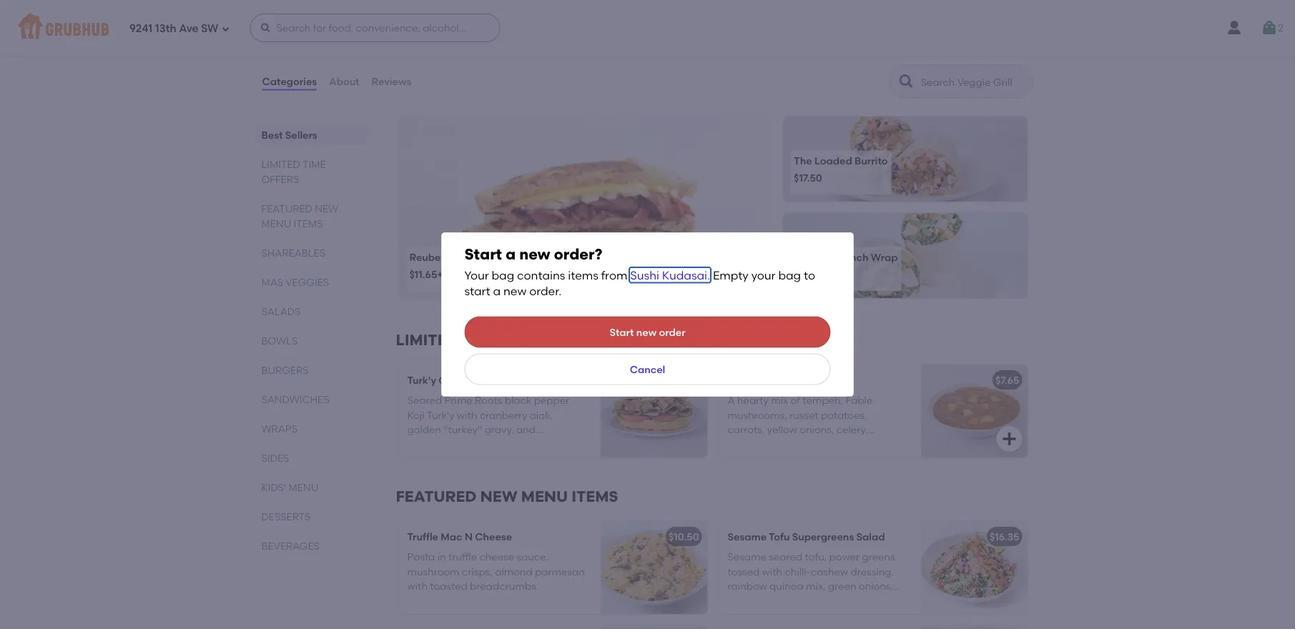Task type: describe. For each thing, give the bounding box(es) containing it.
greens
[[863, 551, 896, 564]]

parmesan
[[535, 566, 585, 578]]

cancel button
[[465, 354, 831, 385]]

tempeh,
[[803, 395, 844, 407]]

"turkey"
[[444, 424, 483, 436]]

+ inside 'reuben $11.65 +'
[[437, 268, 443, 280]]

sesame for sesame seared tofu, power greens tossed with chilli-cashew dressing, rainbow quinoa mix, green onions, tuxedo sesame seeds.
[[728, 551, 767, 564]]

search icon image
[[898, 73, 916, 90]]

empty
[[713, 268, 749, 282]]

wrap
[[871, 251, 899, 264]]

featured new menu items inside tab
[[262, 203, 339, 230]]

best sellers for best
[[262, 129, 317, 141]]

and inside seared prime roots black pepper koji turk'y with cranberry aioli, golden "turkey" gravy, and homemade cranberry stuffing on grilled sourdough bread
[[517, 424, 536, 436]]

beverages
[[262, 540, 320, 552]]

start
[[465, 284, 491, 298]]

mushrooms,
[[728, 409, 788, 421]]

cheese
[[480, 551, 515, 564]]

$16.35 for $16.35
[[990, 531, 1020, 543]]

0 horizontal spatial svg image
[[221, 25, 230, 33]]

9241 13th ave sw
[[130, 22, 219, 35]]

the
[[794, 155, 813, 167]]

supergreens
[[793, 531, 855, 543]]

1 vertical spatial featured new menu items
[[396, 488, 619, 506]]

0 vertical spatial new
[[520, 245, 551, 263]]

pasta in truffle cheese sauce, mushroom crisps, almond parmesan with toasted breadcrumbs.
[[408, 551, 585, 593]]

from
[[602, 268, 628, 282]]

start a new order?
[[465, 245, 603, 263]]

svg image
[[1262, 19, 1279, 36]]

limited time offers inside tab
[[262, 158, 326, 185]]

crisps,
[[462, 566, 493, 578]]

$17.50
[[794, 172, 823, 184]]

russet
[[790, 409, 819, 421]]

limited time offers tab
[[262, 157, 362, 187]]

items
[[568, 268, 599, 282]]

seared
[[408, 395, 442, 407]]

ranchero fiesta bowl image
[[921, 627, 1029, 630]]

bag inside empty your bag to start a new order.
[[779, 268, 802, 282]]

beverages tab
[[262, 539, 362, 554]]

mix
[[772, 395, 789, 407]]

yellow
[[768, 424, 798, 436]]

order?
[[554, 245, 603, 263]]

salads
[[262, 306, 301, 318]]

truffle
[[408, 531, 439, 543]]

1 vertical spatial time
[[462, 331, 499, 349]]

$7.65
[[996, 375, 1020, 387]]

a
[[728, 395, 735, 407]]

best for best sellers
[[262, 129, 283, 141]]

golden
[[408, 424, 441, 436]]

limited inside limited time offers
[[262, 158, 300, 170]]

seeds.
[[804, 595, 835, 607]]

new inside empty your bag to start a new order.
[[504, 284, 527, 298]]

green
[[829, 581, 857, 593]]

categories
[[262, 75, 317, 88]]

2
[[1279, 22, 1285, 34]]

2 button
[[1262, 15, 1285, 41]]

in
[[438, 551, 446, 564]]

crunch
[[833, 251, 869, 264]]

tuxedo
[[728, 595, 762, 607]]

mas veggies tab
[[262, 275, 362, 290]]

sesame tofu supergreens salad image
[[921, 522, 1029, 615]]

quinoa
[[770, 581, 804, 593]]

reuben
[[410, 251, 447, 264]]

harvest
[[728, 375, 766, 387]]

sesame for sesame tofu supergreens salad
[[728, 531, 767, 543]]

to
[[804, 268, 816, 282]]

shareables tab
[[262, 245, 362, 260]]

sides tab
[[262, 451, 362, 466]]

aioli,
[[530, 409, 553, 421]]

$14.00
[[794, 268, 825, 280]]

chilli-
[[785, 566, 811, 578]]

menu down the bread
[[522, 488, 568, 506]]

kids' menu
[[262, 482, 319, 494]]

with inside seared prime roots black pepper koji turk'y with cranberry aioli, golden "turkey" gravy, and homemade cranberry stuffing on grilled sourdough bread
[[457, 409, 478, 421]]

desserts
[[262, 511, 311, 523]]

fable
[[846, 395, 873, 407]]

bowls
[[262, 335, 298, 347]]

categories button
[[262, 56, 318, 107]]

celery,
[[837, 424, 869, 436]]

mac
[[441, 531, 463, 543]]

your
[[752, 268, 776, 282]]

rainbow
[[728, 581, 768, 593]]

turk'y inside seared prime roots black pepper koji turk'y with cranberry aioli, golden "turkey" gravy, and homemade cranberry stuffing on grilled sourdough bread
[[427, 409, 455, 421]]

tofu
[[769, 531, 790, 543]]

start for start a new order?
[[465, 245, 502, 263]]

shareables
[[262, 247, 326, 259]]

mas veggies
[[262, 276, 329, 288]]

bread
[[495, 453, 524, 465]]

cheese
[[475, 531, 512, 543]]

empty your bag to start a new order.
[[465, 268, 816, 298]]

a inside empty your bag to start a new order.
[[493, 284, 501, 298]]

harvest mushroom stew
[[728, 375, 847, 387]]

your bag contains items from sushi kudasai .
[[465, 268, 711, 282]]

roots
[[475, 395, 503, 407]]

koji
[[408, 409, 425, 421]]

salad
[[857, 531, 886, 543]]

mushroom
[[408, 566, 460, 578]]

1 horizontal spatial svg image
[[260, 22, 272, 34]]

9241
[[130, 22, 153, 35]]

sauce,
[[517, 551, 549, 564]]



Task type: vqa. For each thing, say whether or not it's contained in the screenshot.
Macchiato associated with Macchiato Single
no



Task type: locate. For each thing, give the bounding box(es) containing it.
seared
[[769, 551, 803, 564]]

0 vertical spatial featured
[[262, 203, 313, 215]]

caesar crunch salad image
[[601, 627, 708, 630]]

1 vertical spatial best
[[262, 129, 283, 141]]

0 horizontal spatial time
[[303, 158, 326, 170]]

best up "limited time offers" tab
[[262, 129, 283, 141]]

mas
[[262, 276, 283, 288]]

best for limited time offers
[[396, 71, 429, 90]]

0 horizontal spatial offers
[[262, 173, 299, 185]]

power
[[830, 551, 860, 564]]

menu inside "kids' menu" tab
[[289, 482, 319, 494]]

onions, inside sesame seared tofu, power greens tossed with chilli-cashew dressing, rainbow quinoa mix, green onions, tuxedo sesame seeds.
[[859, 581, 894, 593]]

of
[[791, 395, 801, 407]]

$16.35 for $16.35 +
[[666, 375, 696, 387]]

cranberry up the 'gravy,'
[[480, 409, 528, 421]]

offers inside limited time offers
[[262, 173, 299, 185]]

0 vertical spatial sellers
[[433, 71, 483, 90]]

a hearty mix of tempeh, fable mushrooms, russet potatoes, carrots, yellow onions, celery, rosemary, and thyme
[[728, 395, 873, 450]]

the loaded burrito $17.50
[[794, 155, 889, 184]]

0 vertical spatial best sellers
[[396, 71, 483, 90]]

1 horizontal spatial and
[[778, 438, 798, 450]]

with
[[457, 409, 478, 421], [763, 566, 783, 578], [408, 581, 428, 593]]

+ left harvest
[[696, 375, 702, 387]]

0 horizontal spatial with
[[408, 581, 428, 593]]

1 vertical spatial $16.35
[[990, 531, 1020, 543]]

menu inside featured new menu items
[[262, 218, 291, 230]]

featured inside tab
[[262, 203, 313, 215]]

0 horizontal spatial start
[[465, 245, 502, 263]]

1 vertical spatial a
[[493, 284, 501, 298]]

sesame tofu supergreens salad
[[728, 531, 886, 543]]

best sellers tab
[[262, 127, 362, 142]]

0 horizontal spatial items
[[294, 218, 323, 230]]

0 vertical spatial new
[[315, 203, 339, 215]]

truffle mac n cheese image
[[601, 522, 708, 615]]

harvest mushroom stew image
[[921, 365, 1029, 458]]

stew
[[823, 375, 847, 387]]

new
[[520, 245, 551, 263], [504, 284, 527, 298], [637, 326, 657, 338]]

sesame left tofu
[[728, 531, 767, 543]]

1 bag from the left
[[492, 268, 515, 282]]

2 vertical spatial new
[[637, 326, 657, 338]]

limited down best sellers tab
[[262, 158, 300, 170]]

cranwich
[[439, 375, 487, 387]]

+
[[437, 268, 443, 280], [696, 375, 702, 387]]

cashew
[[811, 566, 849, 578]]

0 vertical spatial limited
[[262, 158, 300, 170]]

bag
[[492, 268, 515, 282], [779, 268, 802, 282]]

0 vertical spatial and
[[517, 424, 536, 436]]

1 vertical spatial items
[[572, 488, 619, 506]]

0 horizontal spatial and
[[517, 424, 536, 436]]

0 vertical spatial $16.35
[[666, 375, 696, 387]]

0 vertical spatial a
[[506, 245, 516, 263]]

1 horizontal spatial a
[[506, 245, 516, 263]]

0 vertical spatial cranberry
[[480, 409, 528, 421]]

caesar
[[794, 251, 830, 264]]

and inside 'a hearty mix of tempeh, fable mushrooms, russet potatoes, carrots, yellow onions, celery, rosemary, and thyme'
[[778, 438, 798, 450]]

limited time offers up cranwich
[[396, 331, 562, 349]]

0 vertical spatial offers
[[262, 173, 299, 185]]

2 bag from the left
[[779, 268, 802, 282]]

offers down the order.
[[503, 331, 562, 349]]

about button
[[329, 56, 360, 107]]

bag left to
[[779, 268, 802, 282]]

kids'
[[262, 482, 286, 494]]

1 vertical spatial best sellers
[[262, 129, 317, 141]]

n
[[465, 531, 473, 543]]

1 horizontal spatial featured new menu items
[[396, 488, 619, 506]]

0 vertical spatial start
[[465, 245, 502, 263]]

potatoes,
[[821, 409, 868, 421]]

sellers for best
[[285, 129, 317, 141]]

0 horizontal spatial best
[[262, 129, 283, 141]]

new left order at bottom
[[637, 326, 657, 338]]

toasted
[[430, 581, 468, 593]]

1 sesame from the top
[[728, 531, 767, 543]]

gravy,
[[485, 424, 514, 436]]

turk'y
[[408, 375, 437, 387], [427, 409, 455, 421]]

1 horizontal spatial new
[[481, 488, 518, 506]]

1 vertical spatial with
[[763, 566, 783, 578]]

menu right kids'
[[289, 482, 319, 494]]

menu up shareables
[[262, 218, 291, 230]]

on
[[555, 438, 568, 450]]

with up "turkey"
[[457, 409, 478, 421]]

0 vertical spatial featured new menu items
[[262, 203, 339, 230]]

1 horizontal spatial start
[[610, 326, 634, 338]]

1 vertical spatial sesame
[[728, 551, 767, 564]]

new inside button
[[637, 326, 657, 338]]

sellers up "limited time offers" tab
[[285, 129, 317, 141]]

sellers right reviews
[[433, 71, 483, 90]]

seared prime roots black pepper koji turk'y with cranberry aioli, golden "turkey" gravy, and homemade cranberry stuffing on grilled sourdough bread
[[408, 395, 570, 465]]

wraps tab
[[262, 421, 362, 437]]

wraps
[[262, 423, 298, 435]]

with down mushroom
[[408, 581, 428, 593]]

sourdough
[[440, 453, 492, 465]]

onions, up thyme at right
[[800, 424, 835, 436]]

0 horizontal spatial featured new menu items
[[262, 203, 339, 230]]

with inside sesame seared tofu, power greens tossed with chilli-cashew dressing, rainbow quinoa mix, green onions, tuxedo sesame seeds.
[[763, 566, 783, 578]]

1 vertical spatial cranberry
[[467, 438, 514, 450]]

1 horizontal spatial best sellers
[[396, 71, 483, 90]]

prime
[[445, 395, 473, 407]]

bag right your
[[492, 268, 515, 282]]

thyme
[[800, 438, 831, 450]]

start inside start new order button
[[610, 326, 634, 338]]

truffle
[[449, 551, 477, 564]]

Search Veggie Grill search field
[[920, 75, 1029, 89]]

ave
[[179, 22, 199, 35]]

cranberry down the 'gravy,'
[[467, 438, 514, 450]]

new left the order.
[[504, 284, 527, 298]]

turk'y down seared
[[427, 409, 455, 421]]

with down seared
[[763, 566, 783, 578]]

time
[[303, 158, 326, 170], [462, 331, 499, 349]]

1 horizontal spatial best
[[396, 71, 429, 90]]

0 horizontal spatial new
[[315, 203, 339, 215]]

burgers
[[262, 364, 309, 376]]

new up contains
[[520, 245, 551, 263]]

start for start new order
[[610, 326, 634, 338]]

+ down 'reuben'
[[437, 268, 443, 280]]

contains
[[517, 268, 566, 282]]

offers up featured new menu items tab
[[262, 173, 299, 185]]

time inside limited time offers
[[303, 158, 326, 170]]

1 horizontal spatial +
[[696, 375, 702, 387]]

0 horizontal spatial $16.35
[[666, 375, 696, 387]]

1 horizontal spatial bag
[[779, 268, 802, 282]]

1 vertical spatial featured
[[396, 488, 477, 506]]

turk'y cranwich image
[[601, 365, 708, 458]]

0 horizontal spatial onions,
[[800, 424, 835, 436]]

homemade
[[408, 438, 464, 450]]

a
[[506, 245, 516, 263], [493, 284, 501, 298]]

about
[[329, 75, 360, 88]]

$16.35
[[666, 375, 696, 387], [990, 531, 1020, 543]]

1 vertical spatial limited
[[396, 331, 458, 349]]

grilled
[[408, 453, 438, 465]]

0 vertical spatial +
[[437, 268, 443, 280]]

0 vertical spatial sesame
[[728, 531, 767, 543]]

time up cranwich
[[462, 331, 499, 349]]

start up your
[[465, 245, 502, 263]]

kudasai
[[662, 268, 708, 282]]

turk'y up seared
[[408, 375, 437, 387]]

1 horizontal spatial time
[[462, 331, 499, 349]]

new down "limited time offers" tab
[[315, 203, 339, 215]]

best inside best sellers tab
[[262, 129, 283, 141]]

0 vertical spatial turk'y
[[408, 375, 437, 387]]

breadcrumbs.
[[470, 581, 539, 593]]

0 vertical spatial time
[[303, 158, 326, 170]]

with inside pasta in truffle cheese sauce, mushroom crisps, almond parmesan with toasted breadcrumbs.
[[408, 581, 428, 593]]

sides
[[262, 452, 289, 464]]

and up stuffing at bottom
[[517, 424, 536, 436]]

2 sesame from the top
[[728, 551, 767, 564]]

1 vertical spatial offers
[[503, 331, 562, 349]]

0 horizontal spatial featured
[[262, 203, 313, 215]]

bowls tab
[[262, 333, 362, 348]]

0 horizontal spatial a
[[493, 284, 501, 298]]

13th
[[155, 22, 176, 35]]

burgers tab
[[262, 363, 362, 378]]

0 vertical spatial onions,
[[800, 424, 835, 436]]

caesar crunch wrap $14.00
[[794, 251, 899, 280]]

black
[[505, 395, 532, 407]]

1 vertical spatial start
[[610, 326, 634, 338]]

1 vertical spatial +
[[696, 375, 702, 387]]

1 vertical spatial turk'y
[[427, 409, 455, 421]]

tofu,
[[805, 551, 827, 564]]

0 vertical spatial with
[[457, 409, 478, 421]]

best right about
[[396, 71, 429, 90]]

2 horizontal spatial with
[[763, 566, 783, 578]]

new inside tab
[[315, 203, 339, 215]]

1 vertical spatial onions,
[[859, 581, 894, 593]]

1 horizontal spatial onions,
[[859, 581, 894, 593]]

reuben $11.65 +
[[410, 251, 447, 280]]

sesame inside sesame seared tofu, power greens tossed with chilli-cashew dressing, rainbow quinoa mix, green onions, tuxedo sesame seeds.
[[728, 551, 767, 564]]

1 horizontal spatial sellers
[[433, 71, 483, 90]]

limited
[[262, 158, 300, 170], [396, 331, 458, 349]]

1 vertical spatial sellers
[[285, 129, 317, 141]]

0 horizontal spatial limited time offers
[[262, 158, 326, 185]]

limited up the turk'y cranwich
[[396, 331, 458, 349]]

2 vertical spatial with
[[408, 581, 428, 593]]

sesame seared tofu, power greens tossed with chilli-cashew dressing, rainbow quinoa mix, green onions, tuxedo sesame seeds.
[[728, 551, 896, 607]]

1 horizontal spatial $16.35
[[990, 531, 1020, 543]]

featured down grilled
[[396, 488, 477, 506]]

1 horizontal spatial offers
[[503, 331, 562, 349]]

featured new menu items up shareables
[[262, 203, 339, 230]]

0 vertical spatial limited time offers
[[262, 158, 326, 185]]

1 vertical spatial new
[[504, 284, 527, 298]]

sesame up tossed
[[728, 551, 767, 564]]

0 horizontal spatial sellers
[[285, 129, 317, 141]]

featured down "limited time offers" tab
[[262, 203, 313, 215]]

sellers for limited
[[433, 71, 483, 90]]

desserts tab
[[262, 510, 362, 525]]

and down 'yellow'
[[778, 438, 798, 450]]

loaded
[[815, 155, 853, 167]]

1 vertical spatial new
[[481, 488, 518, 506]]

almond
[[495, 566, 533, 578]]

1 horizontal spatial items
[[572, 488, 619, 506]]

start
[[465, 245, 502, 263], [610, 326, 634, 338]]

best sellers inside tab
[[262, 129, 317, 141]]

items inside featured new menu items
[[294, 218, 323, 230]]

featured
[[262, 203, 313, 215], [396, 488, 477, 506]]

start new order button
[[465, 317, 831, 348]]

salads tab
[[262, 304, 362, 319]]

carrots,
[[728, 424, 765, 436]]

$10.50
[[669, 531, 699, 543]]

offers
[[262, 173, 299, 185], [503, 331, 562, 349]]

burrito
[[855, 155, 889, 167]]

2 horizontal spatial svg image
[[1001, 431, 1019, 448]]

featured new menu items down the bread
[[396, 488, 619, 506]]

1 horizontal spatial featured
[[396, 488, 477, 506]]

0 horizontal spatial +
[[437, 268, 443, 280]]

start up cancel
[[610, 326, 634, 338]]

sellers inside tab
[[285, 129, 317, 141]]

1 vertical spatial and
[[778, 438, 798, 450]]

order
[[659, 326, 686, 338]]

pepper
[[534, 395, 570, 407]]

new
[[315, 203, 339, 215], [481, 488, 518, 506]]

kids' menu tab
[[262, 480, 362, 495]]

sandwiches tab
[[262, 392, 362, 407]]

limited time offers down best sellers tab
[[262, 158, 326, 185]]

sushi
[[631, 268, 660, 282]]

0 horizontal spatial best sellers
[[262, 129, 317, 141]]

1 horizontal spatial limited time offers
[[396, 331, 562, 349]]

reviews
[[372, 75, 412, 88]]

1 horizontal spatial limited
[[396, 331, 458, 349]]

new down the bread
[[481, 488, 518, 506]]

main navigation navigation
[[0, 0, 1296, 56]]

svg image
[[260, 22, 272, 34], [221, 25, 230, 33], [1001, 431, 1019, 448]]

featured new menu items tab
[[262, 201, 362, 231]]

1 horizontal spatial with
[[457, 409, 478, 421]]

order.
[[530, 284, 562, 298]]

dressing,
[[851, 566, 894, 578]]

onions, inside 'a hearty mix of tempeh, fable mushrooms, russet potatoes, carrots, yellow onions, celery, rosemary, and thyme'
[[800, 424, 835, 436]]

0 horizontal spatial limited
[[262, 158, 300, 170]]

sesame
[[764, 595, 802, 607]]

sandwiches
[[262, 394, 330, 406]]

time down best sellers tab
[[303, 158, 326, 170]]

0 vertical spatial best
[[396, 71, 429, 90]]

start new order
[[610, 326, 686, 338]]

onions, down dressing,
[[859, 581, 894, 593]]

best sellers for limited
[[396, 71, 483, 90]]

0 horizontal spatial bag
[[492, 268, 515, 282]]

1 vertical spatial limited time offers
[[396, 331, 562, 349]]

your
[[465, 268, 489, 282]]

0 vertical spatial items
[[294, 218, 323, 230]]

cancel
[[630, 363, 666, 376]]



